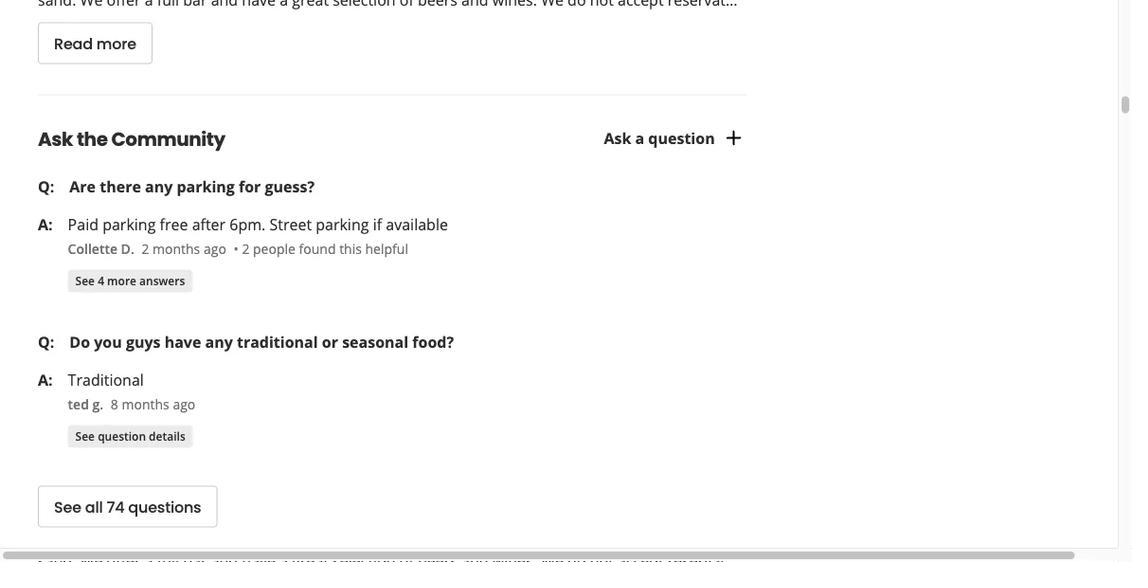 Task type: vqa. For each thing, say whether or not it's contained in the screenshot.
See related to Paid parking free after 6pm. Street parking if available
yes



Task type: locate. For each thing, give the bounding box(es) containing it.
1 vertical spatial see
[[75, 428, 95, 443]]

24 add v2 image
[[723, 127, 746, 149]]

a: left 'paid'
[[38, 214, 53, 234]]

0 vertical spatial see
[[75, 272, 95, 288]]

see question details
[[75, 428, 186, 443]]

ago inside traditional ted g. 8 months ago
[[173, 395, 196, 413]]

parking up after
[[177, 176, 235, 196]]

parking
[[177, 176, 235, 196], [103, 214, 156, 234], [316, 214, 369, 234]]

question right a
[[649, 128, 715, 148]]

parking up this
[[316, 214, 369, 234]]

1 vertical spatial question
[[98, 428, 146, 443]]

q: for are there any parking for guess?
[[38, 176, 54, 196]]

2 2 from the left
[[242, 240, 250, 258]]

q: for do you guys have any traditional or seasonal food?
[[38, 331, 54, 352]]

do you guys have any traditional or seasonal food?
[[69, 331, 454, 352]]

more right "4"
[[107, 272, 136, 288]]

1 vertical spatial more
[[107, 272, 136, 288]]

2 for 2 people found this helpful
[[242, 240, 250, 258]]

months
[[153, 240, 200, 258], [122, 395, 169, 413]]

a
[[636, 128, 645, 148]]

a: for traditional
[[38, 369, 53, 389]]

see for traditional
[[75, 428, 95, 443]]

0 vertical spatial q:
[[38, 176, 54, 196]]

after
[[192, 214, 226, 234]]

guys
[[126, 331, 161, 352]]

0 vertical spatial question
[[649, 128, 715, 148]]

see all 74 questions
[[54, 496, 201, 517]]

0 horizontal spatial question
[[98, 428, 146, 443]]

2 down 6pm.
[[242, 240, 250, 258]]

street
[[270, 214, 312, 234]]

helpful
[[365, 240, 409, 258]]

available
[[386, 214, 448, 234]]

0 vertical spatial more
[[97, 33, 136, 54]]

0 horizontal spatial ask
[[38, 125, 73, 152]]

any right have
[[205, 331, 233, 352]]

ask left a
[[604, 128, 632, 148]]

see down ted
[[75, 428, 95, 443]]

found
[[299, 240, 336, 258]]

traditional
[[68, 369, 144, 389]]

1 vertical spatial a:
[[38, 369, 53, 389]]

questions
[[128, 496, 201, 517]]

q: left are
[[38, 176, 54, 196]]

1 2 from the left
[[142, 240, 149, 258]]

1 vertical spatial months
[[122, 395, 169, 413]]

0 horizontal spatial ago
[[173, 395, 196, 413]]

paid parking free after 6pm. street parking if available
[[68, 214, 448, 234]]

months right 8
[[122, 395, 169, 413]]

a:
[[38, 214, 53, 234], [38, 369, 53, 389]]

1 vertical spatial q:
[[38, 331, 54, 352]]

question down 8
[[98, 428, 146, 443]]

ask
[[38, 125, 73, 152], [604, 128, 632, 148]]

1 horizontal spatial ask
[[604, 128, 632, 148]]

see left all
[[54, 496, 81, 517]]

0 vertical spatial ago
[[204, 240, 226, 258]]

see
[[75, 272, 95, 288], [75, 428, 95, 443], [54, 496, 81, 517]]

a: left traditional
[[38, 369, 53, 389]]

ago down after
[[204, 240, 226, 258]]

ago up details
[[173, 395, 196, 413]]

0 horizontal spatial 2
[[142, 240, 149, 258]]

0 horizontal spatial any
[[145, 176, 173, 196]]

1 horizontal spatial ago
[[204, 240, 226, 258]]

2
[[142, 240, 149, 258], [242, 240, 250, 258]]

more right read
[[97, 33, 136, 54]]

read more button
[[38, 22, 153, 64]]

read more
[[54, 33, 136, 54]]

see question details link
[[68, 425, 193, 448]]

1 horizontal spatial any
[[205, 331, 233, 352]]

ago
[[204, 240, 226, 258], [173, 395, 196, 413]]

2 right d.
[[142, 240, 149, 258]]

traditional
[[237, 331, 318, 352]]

see for paid parking free after 6pm. street parking if available
[[75, 272, 95, 288]]

seasonal
[[342, 331, 409, 352]]

g.
[[92, 395, 103, 413]]

1 horizontal spatial parking
[[177, 176, 235, 196]]

1 horizontal spatial 2
[[242, 240, 250, 258]]

months inside traditional ted g. 8 months ago
[[122, 395, 169, 413]]

2 people found this helpful
[[242, 240, 409, 258]]

are there any parking for guess?
[[69, 176, 315, 196]]

ask the community element
[[8, 94, 776, 527]]

people
[[253, 240, 296, 258]]

2 q: from the top
[[38, 331, 54, 352]]

1 q: from the top
[[38, 176, 54, 196]]

1 vertical spatial ago
[[173, 395, 196, 413]]

2 a: from the top
[[38, 369, 53, 389]]

any right there
[[145, 176, 173, 196]]

1 vertical spatial any
[[205, 331, 233, 352]]

the
[[77, 125, 108, 152]]

or
[[322, 331, 338, 352]]

ask for ask the community
[[38, 125, 73, 152]]

months down free
[[153, 240, 200, 258]]

see 4 more answers link
[[68, 270, 193, 292]]

ask a question
[[604, 128, 715, 148]]

question
[[649, 128, 715, 148], [98, 428, 146, 443]]

q:
[[38, 176, 54, 196], [38, 331, 54, 352]]

community
[[111, 125, 225, 152]]

0 vertical spatial a:
[[38, 214, 53, 234]]

parking up d.
[[103, 214, 156, 234]]

a: for paid parking free after 6pm. street parking if available
[[38, 214, 53, 234]]

more
[[97, 33, 136, 54], [107, 272, 136, 288]]

1 a: from the top
[[38, 214, 53, 234]]

ask left 'the'
[[38, 125, 73, 152]]

0 vertical spatial months
[[153, 240, 200, 258]]

see left "4"
[[75, 272, 95, 288]]

any
[[145, 176, 173, 196], [205, 331, 233, 352]]

q: left do
[[38, 331, 54, 352]]



Task type: describe. For each thing, give the bounding box(es) containing it.
2 for 2 months ago
[[142, 240, 149, 258]]

6pm.
[[230, 214, 266, 234]]

see 4 more answers
[[75, 272, 185, 288]]

answers
[[139, 272, 185, 288]]

this
[[339, 240, 362, 258]]

collette
[[68, 240, 118, 258]]

details
[[149, 428, 186, 443]]

guess?
[[265, 176, 315, 196]]

d.
[[121, 240, 134, 258]]

ted
[[68, 395, 89, 413]]

more inside button
[[97, 33, 136, 54]]

free
[[160, 214, 188, 234]]

4
[[98, 272, 104, 288]]

ask for ask a question
[[604, 128, 632, 148]]

have
[[165, 331, 201, 352]]

traditional ted g. 8 months ago
[[68, 369, 196, 413]]

paid
[[68, 214, 99, 234]]

0 horizontal spatial parking
[[103, 214, 156, 234]]

74
[[107, 496, 124, 517]]

do
[[69, 331, 90, 352]]

0 vertical spatial any
[[145, 176, 173, 196]]

more inside ask the community element
[[107, 272, 136, 288]]

recommended reviews element
[[38, 558, 746, 562]]

2 vertical spatial see
[[54, 496, 81, 517]]

8
[[111, 395, 118, 413]]

2 months ago
[[142, 240, 226, 258]]

ask a question link
[[604, 127, 746, 149]]

are
[[69, 176, 96, 196]]

all
[[85, 496, 103, 517]]

ask the community
[[38, 125, 225, 152]]

for
[[239, 176, 261, 196]]

read
[[54, 33, 93, 54]]

1 horizontal spatial question
[[649, 128, 715, 148]]

if
[[373, 214, 382, 234]]

food?
[[413, 331, 454, 352]]

there
[[100, 176, 141, 196]]

collette d.
[[68, 240, 134, 258]]

2 horizontal spatial parking
[[316, 214, 369, 234]]

you
[[94, 331, 122, 352]]

see all 74 questions link
[[38, 486, 217, 527]]



